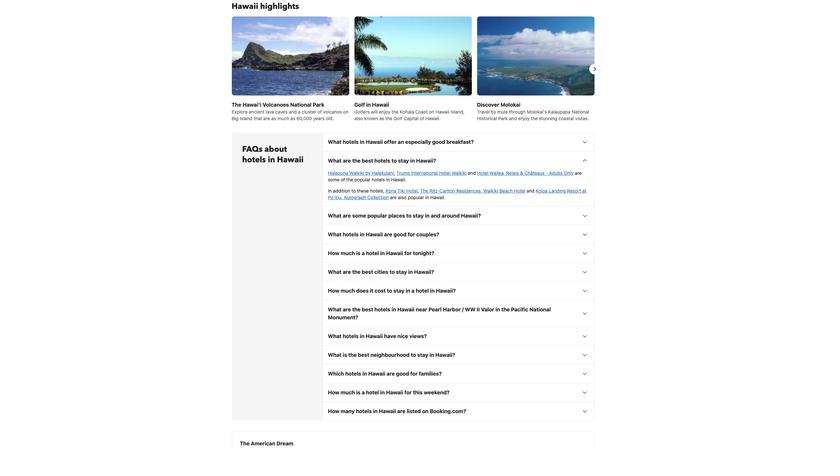 Task type: locate. For each thing, give the bounding box(es) containing it.
good
[[432, 139, 445, 145], [394, 232, 407, 238], [396, 371, 409, 377]]

hotels,
[[370, 188, 384, 194]]

is for how much is a hotel in hawaii for tonight?
[[356, 251, 361, 257]]

the left pacific
[[501, 307, 510, 313]]

0 vertical spatial also
[[354, 116, 363, 121]]

in up international
[[410, 158, 415, 164]]

0 horizontal spatial on
[[343, 109, 349, 115]]

is up what are the best cities to stay in hawaii? at the bottom
[[356, 251, 361, 257]]

coastal
[[559, 116, 574, 121]]

a up 60,000
[[298, 109, 301, 115]]

the inside are some of the popular hotels in hawaii.
[[346, 177, 353, 183]]

the for the american dream
[[240, 441, 250, 447]]

good inside 'dropdown button'
[[396, 371, 409, 377]]

as left 60,000
[[290, 116, 295, 121]]

1 vertical spatial popular
[[408, 195, 424, 200]]

of
[[318, 109, 322, 115], [420, 116, 424, 121], [341, 177, 345, 183]]

2 vertical spatial the
[[240, 441, 250, 447]]

best for what are the best cities to stay in hawaii?
[[362, 269, 373, 275]]

park down mule
[[498, 116, 508, 121]]

stay down views?
[[417, 353, 428, 358]]

at
[[582, 188, 586, 194]]

in right cost
[[406, 288, 410, 294]]

hawaii highlights section
[[226, 16, 600, 134]]

stay right cost
[[394, 288, 404, 294]]

as right known
[[379, 116, 384, 121]]

what for what are some popular places to stay in and around hawaii?
[[328, 213, 342, 219]]

2 vertical spatial of
[[341, 177, 345, 183]]

ritz-
[[430, 188, 440, 194]]

0 vertical spatial good
[[432, 139, 445, 145]]

best up halepuna waikiki by halekulani link
[[362, 158, 373, 164]]

what for what are the best hotels to stay in hawaii?
[[328, 158, 342, 164]]

hawaii inside what hotels in hawaii are good for couples? dropdown button
[[366, 232, 383, 238]]

in up couples?
[[425, 213, 430, 219]]

park inside the hawai'i volcanoes national park explore ancient lava caves and a cluster of volcanos on big island that are as much as 60,000 years old.
[[313, 102, 324, 108]]

kona tiki hotel link
[[386, 188, 418, 194]]

0 vertical spatial golf
[[354, 102, 365, 108]]

for left couples?
[[408, 232, 415, 238]]

waikiki
[[349, 170, 364, 176], [452, 170, 467, 176], [483, 188, 498, 194]]

1 horizontal spatial national
[[530, 307, 551, 313]]

golf up golfers
[[354, 102, 365, 108]]

are inside what are the best hotels in hawaii near pearl harbor / ww ii valor in the pacific national monument?
[[343, 307, 351, 313]]

5 what from the top
[[328, 269, 342, 275]]

hotel up carlton
[[439, 170, 451, 176]]

vistas.
[[575, 116, 589, 121]]

1 horizontal spatial golf
[[394, 116, 402, 121]]

best down it
[[362, 307, 373, 313]]

some
[[328, 177, 340, 183], [352, 213, 366, 219]]

neighbourhood
[[371, 353, 410, 358]]

island,
[[451, 109, 465, 115]]

popular down "collection"
[[367, 213, 387, 219]]

3 how from the top
[[328, 390, 339, 396]]

to right 'cities'
[[390, 269, 395, 275]]

ancient
[[249, 109, 264, 115]]

much inside how much does it cost to stay in a hotel in hawaii? dropdown button
[[341, 288, 355, 294]]

hawaii? right around
[[461, 213, 481, 219]]

by left the halekulani
[[366, 170, 371, 176]]

also inside accordion control element
[[398, 195, 407, 200]]

historical
[[477, 116, 497, 121]]

, up the are also popular in hawaii. on the top
[[418, 188, 419, 194]]

best left 'cities'
[[362, 269, 373, 275]]

hawaii. down the ritz-
[[430, 195, 446, 200]]

stay up trump
[[398, 158, 409, 164]]

0 vertical spatial is
[[356, 251, 361, 257]]

60,000
[[297, 116, 312, 121]]

what inside what are the best hotels in hawaii near pearl harbor / ww ii valor in the pacific national monument?
[[328, 307, 342, 313]]

have
[[384, 334, 396, 340]]

7 what from the top
[[328, 334, 342, 340]]

1 horizontal spatial as
[[290, 116, 295, 121]]

of inside the hawai'i volcanoes national park explore ancient lava caves and a cluster of volcanos on big island that are as much as 60,000 years old.
[[318, 109, 322, 115]]

that
[[254, 116, 262, 121]]

0 vertical spatial popular
[[355, 177, 371, 183]]

wailea,
[[490, 170, 505, 176]]

how much is a hotel in hawaii for this weekend? button
[[323, 384, 594, 402]]

2 vertical spatial good
[[396, 371, 409, 377]]

volcanoes
[[263, 102, 289, 108]]

0 horizontal spatial park
[[313, 102, 324, 108]]

what inside what hotels in hawaii have nice views? dropdown button
[[328, 334, 342, 340]]

park
[[313, 102, 324, 108], [498, 116, 508, 121]]

best for what are the best hotels in hawaii near pearl harbor / ww ii valor in the pacific national monument?
[[362, 307, 373, 313]]

1 vertical spatial also
[[398, 195, 407, 200]]

what hotels in hawaii are good for couples? button
[[323, 226, 594, 244]]

highlights
[[260, 1, 299, 12]]

how for how many hotels in hawaii are listed on booking.com?
[[328, 409, 339, 415]]

what inside what are some popular places to stay in and around hawaii? 'dropdown button'
[[328, 213, 342, 219]]

for left this
[[404, 390, 412, 396]]

stay
[[398, 158, 409, 164], [413, 213, 424, 219], [396, 269, 407, 275], [394, 288, 404, 294], [417, 353, 428, 358]]

1 vertical spatial some
[[352, 213, 366, 219]]

residences,
[[456, 188, 482, 194]]

enjoy inside discover molokai travel by mule through molokai's kalaupapa national historical park and enjoy the stunning coastal vistas.
[[518, 116, 530, 121]]

in left 'have'
[[360, 334, 365, 340]]

listed
[[407, 409, 421, 415]]

is down 'which hotels in hawaii are good for families?'
[[356, 390, 361, 396]]

the left american
[[240, 441, 250, 447]]

enjoy down through
[[518, 116, 530, 121]]

3 as from the left
[[379, 116, 384, 121]]

by inside discover molokai travel by mule through molokai's kalaupapa national historical park and enjoy the stunning coastal vistas.
[[491, 109, 496, 115]]

big
[[232, 116, 239, 121]]

the inside "dropdown button"
[[352, 158, 361, 164]]

what hotels in hawaii are good for couples?
[[328, 232, 439, 238]]

will
[[371, 109, 378, 115]]

0 horizontal spatial of
[[318, 109, 322, 115]]

also down kona tiki hotel link
[[398, 195, 407, 200]]

to for cost
[[387, 288, 392, 294]]

2 horizontal spatial national
[[572, 109, 589, 115]]

1 horizontal spatial enjoy
[[518, 116, 530, 121]]

the down molokai's
[[531, 116, 538, 121]]

golfers
[[354, 109, 370, 115]]

0 vertical spatial park
[[313, 102, 324, 108]]

years
[[313, 116, 325, 121]]

0 vertical spatial hawaii.
[[425, 116, 441, 121]]

how much is a hotel in hawaii for tonight?
[[328, 251, 434, 257]]

and inside the hawai'i volcanoes national park explore ancient lava caves and a cluster of volcanos on big island that are as much as 60,000 years old.
[[289, 109, 297, 115]]

what hotels in hawaii have nice views? button
[[323, 327, 594, 346]]

stay right 'cities'
[[396, 269, 407, 275]]

the inside the hawai'i volcanoes national park explore ancient lava caves and a cluster of volcanos on big island that are as much as 60,000 years old.
[[232, 102, 241, 108]]

of inside the golf in hawaii golfers will enjoy the kohala coast on hawaii island, also known as the golf capital of hawaii.
[[420, 116, 424, 121]]

molokai
[[501, 102, 520, 108]]

what for what are the best cities to stay in hawaii?
[[328, 269, 342, 275]]

for inside 'how much is a hotel in hawaii for tonight?' dropdown button
[[404, 251, 412, 257]]

what are the best hotels to stay in hawaii? button
[[323, 152, 594, 170]]

hawaii? inside what are the best hotels to stay in hawaii? "dropdown button"
[[416, 158, 436, 164]]

this
[[413, 390, 423, 396]]

mule
[[497, 109, 508, 115]]

0 vertical spatial enjoy
[[379, 109, 390, 115]]

hawaii? down tonight?
[[414, 269, 434, 275]]

hawaii? inside what is the best neighbourhood to stay in hawaii? dropdown button
[[435, 353, 455, 358]]

0 horizontal spatial also
[[354, 116, 363, 121]]

1 horizontal spatial by
[[491, 109, 496, 115]]

1 vertical spatial of
[[420, 116, 424, 121]]

hotels inside what are the best hotels in hawaii near pearl harbor / ww ii valor in the pacific national monument?
[[375, 307, 390, 313]]

0 horizontal spatial golf
[[354, 102, 365, 108]]

in up pearl
[[430, 288, 435, 294]]

1 horizontal spatial on
[[422, 409, 429, 415]]

national up vistas.
[[572, 109, 589, 115]]

are inside "dropdown button"
[[343, 158, 351, 164]]

by
[[491, 109, 496, 115], [366, 170, 371, 176]]

in down in addition to these hotels, kona tiki hotel , the ritz-carlton residences, waikiki beach hotel and at the top of page
[[425, 195, 429, 200]]

what inside what is the best neighbourhood to stay in hawaii? dropdown button
[[328, 353, 342, 358]]

some down halepuna
[[328, 177, 340, 183]]

1 horizontal spatial waikiki
[[452, 170, 467, 176]]

2 what from the top
[[328, 158, 342, 164]]

2 vertical spatial hotel
[[366, 390, 379, 396]]

good down what is the best neighbourhood to stay in hawaii?
[[396, 371, 409, 377]]

0 vertical spatial of
[[318, 109, 322, 115]]

as
[[271, 116, 276, 121], [290, 116, 295, 121], [379, 116, 384, 121]]

much
[[277, 116, 289, 121], [341, 251, 355, 257], [341, 288, 355, 294], [341, 390, 355, 396]]

on
[[343, 109, 349, 115], [429, 109, 434, 115], [422, 409, 429, 415]]

popular down halepuna waikiki by halekulani link
[[355, 177, 371, 183]]

2 horizontal spatial as
[[379, 116, 384, 121]]

best inside what are the best hotels in hawaii near pearl harbor / ww ii valor in the pacific national monument?
[[362, 307, 373, 313]]

much inside 'how much is a hotel in hawaii for tonight?' dropdown button
[[341, 251, 355, 257]]

enjoy right will
[[379, 109, 390, 115]]

in right faqs
[[268, 155, 275, 166]]

in down how much does it cost to stay in a hotel in hawaii?
[[392, 307, 396, 313]]

0 vertical spatial hotel
[[366, 251, 379, 257]]

1 horizontal spatial of
[[341, 177, 345, 183]]

0 vertical spatial ,
[[394, 170, 395, 176]]

popular inside are some of the popular hotels in hawaii.
[[355, 177, 371, 183]]

hotel up the are also popular in hawaii. on the top
[[406, 188, 418, 194]]

stay for cities
[[396, 269, 407, 275]]

offer
[[384, 139, 397, 145]]

3 what from the top
[[328, 213, 342, 219]]

trump
[[397, 170, 410, 176]]

harbor
[[443, 307, 461, 313]]

it
[[370, 288, 373, 294]]

to
[[392, 158, 397, 164], [352, 188, 356, 194], [406, 213, 412, 219], [390, 269, 395, 275], [387, 288, 392, 294], [411, 353, 416, 358]]

0 horizontal spatial enjoy
[[379, 109, 390, 115]]

the up monument?
[[352, 307, 361, 313]]

hawaii? inside what are some popular places to stay in and around hawaii? 'dropdown button'
[[461, 213, 481, 219]]

2 how from the top
[[328, 288, 339, 294]]

especially
[[405, 139, 431, 145]]

0 vertical spatial national
[[290, 102, 312, 108]]

what are the best cities to stay in hawaii? button
[[323, 263, 594, 282]]

hotel up what are the best cities to stay in hawaii? at the bottom
[[366, 251, 379, 257]]

waikiki left 'beach'
[[483, 188, 498, 194]]

as down lava on the left of page
[[271, 116, 276, 121]]

national right pacific
[[530, 307, 551, 313]]

hawaii? for what are the best hotels to stay in hawaii?
[[416, 158, 436, 164]]

what inside what are the best cities to stay in hawaii? dropdown button
[[328, 269, 342, 275]]

0 horizontal spatial ,
[[394, 170, 395, 176]]

much for how much does it cost to stay in a hotel in hawaii?
[[341, 288, 355, 294]]

much inside the hawai'i volcanoes national park explore ancient lava caves and a cluster of volcanos on big island that are as much as 60,000 years old.
[[277, 116, 289, 121]]

an
[[398, 139, 404, 145]]

golf
[[354, 102, 365, 108], [394, 116, 402, 121]]

the up halepuna waikiki by halekulani link
[[352, 158, 361, 164]]

1 vertical spatial park
[[498, 116, 508, 121]]

what inside what are the best hotels to stay in hawaii? "dropdown button"
[[328, 158, 342, 164]]

park inside discover molokai travel by mule through molokai's kalaupapa national historical park and enjoy the stunning coastal vistas.
[[498, 116, 508, 121]]

the for the hawai'i volcanoes national park explore ancient lava caves and a cluster of volcanos on big island that are as much as 60,000 years old.
[[232, 102, 241, 108]]

hotel for tonight?
[[366, 251, 379, 257]]

on right the listed
[[422, 409, 429, 415]]

to inside 'dropdown button'
[[406, 213, 412, 219]]

the up the are also popular in hawaii. on the top
[[420, 188, 428, 194]]

for
[[408, 232, 415, 238], [404, 251, 412, 257], [410, 371, 418, 377], [404, 390, 412, 396]]

2 horizontal spatial on
[[429, 109, 434, 115]]

to up trump
[[392, 158, 397, 164]]

in inside faqs about hotels in hawaii
[[268, 155, 275, 166]]

golf in hawaii image
[[354, 16, 472, 134]]

how much does it cost to stay in a hotel in hawaii? button
[[323, 282, 594, 300]]

best down what hotels in hawaii have nice views?
[[358, 353, 369, 358]]

hotel up near
[[416, 288, 429, 294]]

in down 'what hotels in hawaii are good for couples?'
[[380, 251, 385, 257]]

hawaii
[[232, 1, 258, 12], [372, 102, 389, 108], [436, 109, 449, 115], [366, 139, 383, 145], [277, 155, 304, 166], [366, 232, 383, 238], [386, 251, 403, 257], [397, 307, 415, 313], [366, 334, 383, 340], [368, 371, 385, 377], [386, 390, 403, 396], [379, 409, 396, 415]]

in down known
[[360, 139, 365, 145]]

good right especially
[[432, 139, 445, 145]]

2 horizontal spatial of
[[420, 116, 424, 121]]

on inside the hawai'i volcanoes national park explore ancient lava caves and a cluster of volcanos on big island that are as much as 60,000 years old.
[[343, 109, 349, 115]]

4 what from the top
[[328, 232, 342, 238]]

molokai's
[[527, 109, 547, 115]]

of inside are some of the popular hotels in hawaii.
[[341, 177, 345, 183]]

to right places
[[406, 213, 412, 219]]

the
[[232, 102, 241, 108], [420, 188, 428, 194], [240, 441, 250, 447]]

waikiki down what are the best hotels to stay in hawaii? "dropdown button" at the top of page
[[452, 170, 467, 176]]

hawaii. inside the golf in hawaii golfers will enjoy the kohala coast on hawaii island, also known as the golf capital of hawaii.
[[425, 116, 441, 121]]

are inside the hawai'i volcanoes national park explore ancient lava caves and a cluster of volcanos on big island that are as much as 60,000 years old.
[[263, 116, 270, 121]]

how for how much is a hotel in hawaii for this weekend?
[[328, 390, 339, 396]]

dream
[[277, 441, 293, 447]]

best inside "dropdown button"
[[362, 158, 373, 164]]

0 vertical spatial the
[[232, 102, 241, 108]]

in inside are some of the popular hotels in hawaii.
[[386, 177, 390, 183]]

also inside the golf in hawaii golfers will enjoy the kohala coast on hawaii island, also known as the golf capital of hawaii.
[[354, 116, 363, 121]]

hawaii? for what is the best neighbourhood to stay in hawaii?
[[435, 353, 455, 358]]

1 vertical spatial golf
[[394, 116, 402, 121]]

the down halepuna waikiki by halekulani link
[[346, 177, 353, 183]]

0 horizontal spatial as
[[271, 116, 276, 121]]

6 what from the top
[[328, 307, 342, 313]]

accordion control element
[[322, 133, 594, 421]]

breakfast?
[[447, 139, 474, 145]]

1 vertical spatial ,
[[418, 188, 419, 194]]

are
[[263, 116, 270, 121], [343, 158, 351, 164], [575, 170, 582, 176], [390, 195, 397, 200], [343, 213, 351, 219], [384, 232, 392, 238], [343, 269, 351, 275], [343, 307, 351, 313], [387, 371, 395, 377], [397, 409, 406, 415]]

1 vertical spatial good
[[394, 232, 407, 238]]

what are the best hotels in hawaii near pearl harbor / ww ii valor in the pacific national monument? button
[[323, 301, 594, 327]]

1 vertical spatial the
[[420, 188, 428, 194]]

adults
[[549, 170, 563, 176]]

for left tonight?
[[404, 251, 412, 257]]

also down golfers
[[354, 116, 363, 121]]

stay inside 'dropdown button'
[[413, 213, 424, 219]]

2 vertical spatial popular
[[367, 213, 387, 219]]

of down halepuna
[[341, 177, 345, 183]]

on inside 'dropdown button'
[[422, 409, 429, 415]]

0 horizontal spatial some
[[328, 177, 340, 183]]

enjoy inside the golf in hawaii golfers will enjoy the kohala coast on hawaii island, also known as the golf capital of hawaii.
[[379, 109, 390, 115]]

in right 'valor'
[[496, 307, 500, 313]]

1 horizontal spatial some
[[352, 213, 366, 219]]

1 vertical spatial hawaii.
[[391, 177, 406, 183]]

valor
[[481, 307, 494, 313]]

what for what hotels in hawaii are good for couples?
[[328, 232, 342, 238]]

what inside what hotels in hawaii offer an especially good breakfast? dropdown button
[[328, 139, 342, 145]]

golf down 'kohala' on the top of the page
[[394, 116, 402, 121]]

1 horizontal spatial also
[[398, 195, 407, 200]]

and inside 'dropdown button'
[[431, 213, 440, 219]]

2 vertical spatial national
[[530, 307, 551, 313]]

to down views?
[[411, 353, 416, 358]]

, left trump
[[394, 170, 395, 176]]

in up golfers
[[366, 102, 371, 108]]

stay down the are also popular in hawaii. on the top
[[413, 213, 424, 219]]

in up families? at the right bottom of page
[[430, 353, 434, 358]]

2 vertical spatial is
[[356, 390, 361, 396]]

and down through
[[509, 116, 517, 121]]

on right coast on the top of page
[[429, 109, 434, 115]]

1 vertical spatial national
[[572, 109, 589, 115]]

good down places
[[394, 232, 407, 238]]

hawaii?
[[416, 158, 436, 164], [461, 213, 481, 219], [414, 269, 434, 275], [436, 288, 456, 294], [435, 353, 455, 358]]

the inside discover molokai travel by mule through molokai's kalaupapa national historical park and enjoy the stunning coastal vistas.
[[531, 116, 538, 121]]

0 vertical spatial some
[[328, 177, 340, 183]]

hawaii. down coast on the top of page
[[425, 116, 441, 121]]

1 vertical spatial hotel
[[416, 288, 429, 294]]

po'ipu,
[[328, 195, 343, 200]]

hawaii? inside what are the best cities to stay in hawaii? dropdown button
[[414, 269, 434, 275]]

for left families? at the right bottom of page
[[410, 371, 418, 377]]

and left around
[[431, 213, 440, 219]]

2 as from the left
[[290, 116, 295, 121]]

1 vertical spatial by
[[366, 170, 371, 176]]

best for what are the best hotels to stay in hawaii?
[[362, 158, 373, 164]]

0 horizontal spatial national
[[290, 102, 312, 108]]

hawaii. down trump
[[391, 177, 406, 183]]

hawaii inside which hotels in hawaii are good for families? 'dropdown button'
[[368, 371, 385, 377]]

of down coast on the top of page
[[420, 116, 424, 121]]

1 vertical spatial enjoy
[[518, 116, 530, 121]]

how inside 'dropdown button'
[[328, 409, 339, 415]]

hawaii inside what hotels in hawaii have nice views? dropdown button
[[366, 334, 383, 340]]

how many hotels in hawaii are listed on booking.com?
[[328, 409, 466, 415]]

national inside discover molokai travel by mule through molokai's kalaupapa national historical park and enjoy the stunning coastal vistas.
[[572, 109, 589, 115]]

couples?
[[416, 232, 439, 238]]

of up years
[[318, 109, 322, 115]]

0 horizontal spatial by
[[366, 170, 371, 176]]

the up 'explore'
[[232, 102, 241, 108]]

1 how from the top
[[328, 251, 339, 257]]

landing
[[549, 188, 566, 194]]

national up the "cluster"
[[290, 102, 312, 108]]

a down 'which hotels in hawaii are good for families?'
[[362, 390, 365, 396]]

is
[[356, 251, 361, 257], [343, 353, 347, 358], [356, 390, 361, 396]]

hawaii inside what are the best hotels in hawaii near pearl harbor / ww ii valor in the pacific national monument?
[[397, 307, 415, 313]]

some inside are some of the popular hotels in hawaii.
[[328, 177, 340, 183]]

0 vertical spatial by
[[491, 109, 496, 115]]

how much is a hotel in hawaii for tonight? button
[[323, 244, 594, 263]]

hawaii inside how many hotels in hawaii are listed on booking.com? 'dropdown button'
[[379, 409, 396, 415]]

near
[[416, 307, 427, 313]]

places
[[388, 213, 405, 219]]

for inside which hotels in hawaii are good for families? 'dropdown button'
[[410, 371, 418, 377]]

park up the "cluster"
[[313, 102, 324, 108]]

to inside "dropdown button"
[[392, 158, 397, 164]]

stay inside "dropdown button"
[[398, 158, 409, 164]]

much inside "how much is a hotel in hawaii for this weekend?" dropdown button
[[341, 390, 355, 396]]

to right cost
[[387, 288, 392, 294]]

is up which at the left bottom
[[343, 353, 347, 358]]

hawaii? up which hotels in hawaii are good for families? 'dropdown button'
[[435, 353, 455, 358]]

by inside accordion control element
[[366, 170, 371, 176]]

stunning
[[539, 116, 557, 121]]

1 horizontal spatial park
[[498, 116, 508, 121]]

8 what from the top
[[328, 353, 342, 358]]

what inside what hotels in hawaii are good for couples? dropdown button
[[328, 232, 342, 238]]

and up the ritz-carlton residences, waikiki beach hotel "link"
[[468, 170, 476, 176]]

hawaii inside what hotels in hawaii offer an especially good breakfast? dropdown button
[[366, 139, 383, 145]]

hotel down 'which hotels in hawaii are good for families?'
[[366, 390, 379, 396]]

some inside 'dropdown button'
[[352, 213, 366, 219]]

1 what from the top
[[328, 139, 342, 145]]

hawaii. inside are some of the popular hotels in hawaii.
[[391, 177, 406, 183]]

nice
[[397, 334, 408, 340]]

in down the halekulani
[[386, 177, 390, 183]]

4 how from the top
[[328, 409, 339, 415]]



Task type: describe. For each thing, give the bounding box(es) containing it.
which hotels in hawaii are good for families? button
[[323, 365, 594, 384]]

the inside accordion control element
[[420, 188, 428, 194]]

a up what are the best cities to stay in hawaii? at the bottom
[[362, 251, 365, 257]]

hotel left wailea,
[[477, 170, 488, 176]]

faqs
[[242, 144, 263, 155]]

halepuna waikiki by halekulani , trump international hotel waikiki and hotel wailea, relais & châteaux - adults only
[[328, 170, 574, 176]]

in addition to these hotels, kona tiki hotel , the ritz-carlton residences, waikiki beach hotel and
[[328, 188, 536, 194]]

the american dream
[[240, 441, 293, 447]]

are some of the popular hotels in hawaii.
[[328, 170, 582, 183]]

national inside the hawai'i volcanoes national park explore ancient lava caves and a cluster of volcanos on big island that are as much as 60,000 years old.
[[290, 102, 312, 108]]

the ritz-carlton residences, waikiki beach hotel link
[[420, 188, 525, 194]]

what for what hotels in hawaii have nice views?
[[328, 334, 342, 340]]

to for hotels
[[392, 158, 397, 164]]

good for couples?
[[394, 232, 407, 238]]

families?
[[419, 371, 442, 377]]

ii
[[477, 307, 480, 313]]

what hotels in hawaii offer an especially good breakfast? button
[[323, 133, 594, 151]]

hotel wailea, relais & châteaux - adults only link
[[477, 170, 574, 176]]

stay for places
[[413, 213, 424, 219]]

capital
[[404, 116, 419, 121]]

hotels inside faqs about hotels in hawaii
[[242, 155, 266, 166]]

in inside the golf in hawaii golfers will enjoy the kohala coast on hawaii island, also known as the golf capital of hawaii.
[[366, 102, 371, 108]]

to for neighbourhood
[[411, 353, 416, 358]]

hawaii? for what are the best cities to stay in hawaii?
[[414, 269, 434, 275]]

known
[[364, 116, 378, 121]]

golf in hawaii golfers will enjoy the kohala coast on hawaii island, also known as the golf capital of hawaii.
[[354, 102, 465, 121]]

hotel right 'beach'
[[514, 188, 525, 194]]

hotel for this
[[366, 390, 379, 396]]

coast
[[415, 109, 428, 115]]

what for what hotels in hawaii offer an especially good breakfast?
[[328, 139, 342, 145]]

pearl
[[429, 307, 442, 313]]

stay for hotels
[[398, 158, 409, 164]]

what is the best neighbourhood to stay in hawaii? button
[[323, 346, 594, 365]]

a inside the hawai'i volcanoes national park explore ancient lava caves and a cluster of volcanos on big island that are as much as 60,000 years old.
[[298, 109, 301, 115]]

which
[[328, 371, 344, 377]]

stay for neighbourhood
[[417, 353, 428, 358]]

to for cities
[[390, 269, 395, 275]]

cluster
[[302, 109, 316, 115]]

about
[[265, 144, 287, 155]]

hawaii inside "how much is a hotel in hawaii for this weekend?" dropdown button
[[386, 390, 403, 396]]

weekend?
[[424, 390, 450, 396]]

in down 'which hotels in hawaii are good for families?'
[[380, 390, 385, 396]]

the down what hotels in hawaii have nice views?
[[348, 353, 357, 358]]

what are the best cities to stay in hawaii?
[[328, 269, 434, 275]]

in inside "dropdown button"
[[410, 158, 415, 164]]

hawaii inside faqs about hotels in hawaii
[[277, 155, 304, 166]]

travel
[[477, 109, 490, 115]]

how much does it cost to stay in a hotel in hawaii?
[[328, 288, 456, 294]]

tonight?
[[413, 251, 434, 257]]

the left 'kohala' on the top of the page
[[392, 109, 399, 115]]

in up how much is a hotel in hawaii for tonight?
[[360, 232, 365, 238]]

addition
[[333, 188, 350, 194]]

only
[[564, 170, 574, 176]]

0 horizontal spatial waikiki
[[349, 170, 364, 176]]

on inside the golf in hawaii golfers will enjoy the kohala coast on hawaii island, also known as the golf capital of hawaii.
[[429, 109, 434, 115]]

the hawai'i volcanoes national park explore ancient lava caves and a cluster of volcanos on big island that are as much as 60,000 years old.
[[232, 102, 349, 121]]

cost
[[375, 288, 386, 294]]

resort
[[567, 188, 581, 194]]

faqs about hotels in hawaii
[[242, 144, 304, 166]]

halekulani
[[372, 170, 394, 176]]

lava
[[266, 109, 274, 115]]

discover
[[477, 102, 499, 108]]

hawaii inside 'how much is a hotel in hawaii for tonight?' dropdown button
[[386, 251, 403, 257]]

monument?
[[328, 315, 358, 321]]

how many hotels in hawaii are listed on booking.com? button
[[323, 403, 594, 421]]

cities
[[375, 269, 388, 275]]

autograph
[[344, 195, 366, 200]]

what hotels in hawaii offer an especially good breakfast?
[[328, 139, 474, 145]]

much for how much is a hotel in hawaii for this weekend?
[[341, 390, 355, 396]]

what is the best neighbourhood to stay in hawaii?
[[328, 353, 455, 358]]

best for what is the best neighbourhood to stay in hawaii?
[[358, 353, 369, 358]]

next image
[[591, 65, 598, 73]]

in right which at the left bottom
[[362, 371, 367, 377]]

pacific
[[511, 307, 528, 313]]

the hawai'i volcanoes national park image
[[232, 16, 349, 134]]

koloa
[[536, 188, 548, 194]]

to up the autograph on the top
[[352, 188, 356, 194]]

tiki
[[398, 188, 405, 194]]

relais
[[506, 170, 519, 176]]

good for families?
[[396, 371, 409, 377]]

the right known
[[386, 116, 392, 121]]

to for places
[[406, 213, 412, 219]]

in down how much is a hotel in hawaii for this weekend? at the bottom of page
[[373, 409, 378, 415]]

caves
[[275, 109, 288, 115]]

hotels inside are some of the popular hotels in hawaii.
[[372, 177, 385, 183]]

as inside the golf in hawaii golfers will enjoy the kohala coast on hawaii island, also known as the golf capital of hawaii.
[[379, 116, 384, 121]]

halepuna
[[328, 170, 348, 176]]

trump international hotel waikiki link
[[397, 170, 467, 176]]

hotels inside "dropdown button"
[[375, 158, 390, 164]]

through
[[509, 109, 526, 115]]

hawaii highlights
[[232, 1, 299, 12]]

collection
[[367, 195, 389, 200]]

what for what are the best hotels in hawaii near pearl harbor / ww ii valor in the pacific national monument?
[[328, 307, 342, 313]]

kona
[[386, 188, 396, 194]]

popular inside 'dropdown button'
[[367, 213, 387, 219]]

what are some popular places to stay in and around hawaii? button
[[323, 207, 594, 225]]

kohala
[[400, 109, 414, 115]]

does
[[356, 288, 369, 294]]

and left 'koloa'
[[527, 188, 535, 194]]

booking.com?
[[430, 409, 466, 415]]

the up does
[[352, 269, 361, 275]]

for inside what hotels in hawaii are good for couples? dropdown button
[[408, 232, 415, 238]]

hawaii? inside how much does it cost to stay in a hotel in hawaii? dropdown button
[[436, 288, 456, 294]]

in up how much does it cost to stay in a hotel in hawaii?
[[408, 269, 413, 275]]

koloa landing resort at po'ipu, autograph collection
[[328, 188, 586, 200]]

old.
[[326, 116, 334, 121]]

what are some popular places to stay in and around hawaii?
[[328, 213, 481, 219]]

for inside "how much is a hotel in hawaii for this weekend?" dropdown button
[[404, 390, 412, 396]]

are inside are some of the popular hotels in hawaii.
[[575, 170, 582, 176]]

kalaupapa
[[548, 109, 571, 115]]

much for how much is a hotel in hawaii for tonight?
[[341, 251, 355, 257]]

hawai'i
[[243, 102, 261, 108]]

what are the best hotels to stay in hawaii?
[[328, 158, 436, 164]]

1 horizontal spatial ,
[[418, 188, 419, 194]]

and inside discover molokai travel by mule through molokai's kalaupapa national historical park and enjoy the stunning coastal vistas.
[[509, 116, 517, 121]]

how much is a hotel in hawaii for this weekend?
[[328, 390, 450, 396]]

american
[[251, 441, 275, 447]]

is for how much is a hotel in hawaii for this weekend?
[[356, 390, 361, 396]]

around
[[442, 213, 460, 219]]

how for how much is a hotel in hawaii for tonight?
[[328, 251, 339, 257]]

discover molokai image
[[477, 16, 594, 134]]

beach
[[500, 188, 513, 194]]

what are the best hotels in hawaii near pearl harbor / ww ii valor in the pacific national monument?
[[328, 307, 551, 321]]

1 vertical spatial is
[[343, 353, 347, 358]]

1 as from the left
[[271, 116, 276, 121]]

what for what is the best neighbourhood to stay in hawaii?
[[328, 353, 342, 358]]

what hotels in hawaii have nice views?
[[328, 334, 427, 340]]

ww
[[465, 307, 475, 313]]

2 vertical spatial hawaii.
[[430, 195, 446, 200]]

in
[[328, 188, 332, 194]]

a right cost
[[412, 288, 415, 294]]

many
[[341, 409, 355, 415]]

stay for cost
[[394, 288, 404, 294]]

volcanos
[[323, 109, 342, 115]]

how for how much does it cost to stay in a hotel in hawaii?
[[328, 288, 339, 294]]

carlton
[[440, 188, 455, 194]]

halepuna waikiki by halekulani link
[[328, 170, 394, 176]]

national inside what are the best hotels in hawaii near pearl harbor / ww ii valor in the pacific national monument?
[[530, 307, 551, 313]]

2 horizontal spatial waikiki
[[483, 188, 498, 194]]



Task type: vqa. For each thing, say whether or not it's contained in the screenshot.
driver's to the middle
no



